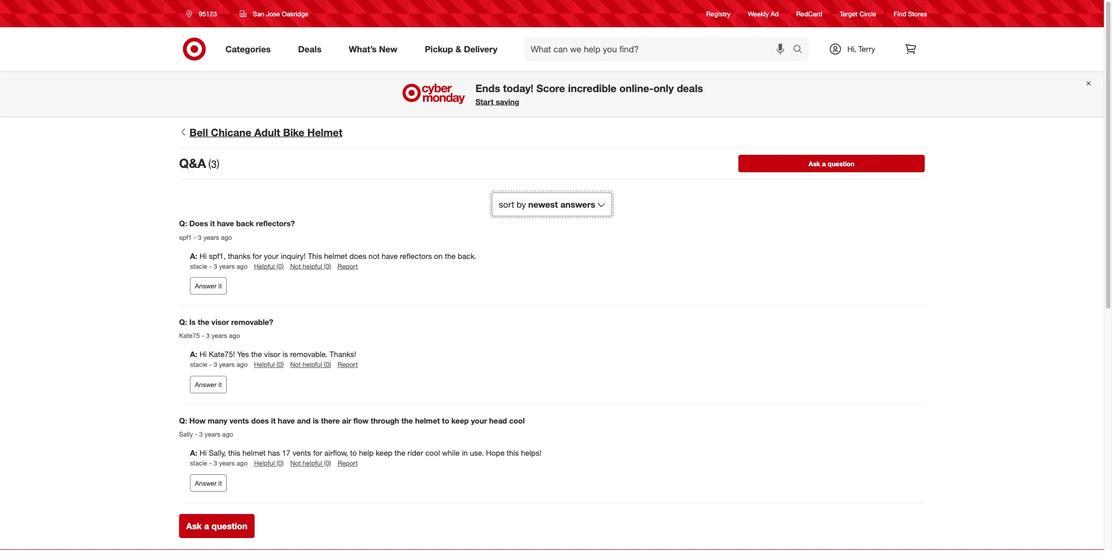 Task type: locate. For each thing, give the bounding box(es) containing it.
-
[[194, 233, 196, 241], [209, 262, 212, 270], [202, 331, 204, 340], [209, 360, 212, 369], [195, 430, 197, 438], [209, 459, 212, 467]]

0 vertical spatial helmet
[[324, 251, 347, 261]]

0 vertical spatial vents
[[230, 416, 249, 425]]

years down kate75!
[[219, 360, 235, 369]]

0 horizontal spatial keep
[[376, 448, 392, 458]]

answer it button down sally,
[[190, 474, 227, 492]]

2 report button from the top
[[338, 360, 358, 369]]

does left not
[[349, 251, 366, 261]]

the inside q: is the visor removable? kate75 - 3 years ago
[[198, 317, 209, 327]]

1 vertical spatial answer
[[195, 380, 217, 389]]

not helpful  (0) down this
[[290, 262, 331, 270]]

2 vertical spatial not helpful  (0) button
[[290, 458, 331, 468]]

0 vertical spatial ask
[[809, 159, 820, 168]]

a: down spf1
[[190, 251, 197, 261]]

helmet up rider
[[415, 416, 440, 425]]

What can we help you find? suggestions appear below search field
[[524, 37, 796, 61]]

a for the bottommost the "ask a question" button
[[204, 521, 209, 531]]

have left and
[[278, 416, 295, 425]]

it for it
[[218, 282, 222, 290]]

it inside q: does it have back reflectors? spf1 - 3 years ago
[[210, 218, 215, 228]]

answer
[[195, 282, 217, 290], [195, 380, 217, 389], [195, 479, 217, 487]]

is inside "q: how many vents does it have and is there air flow through the helmet to keep your head cool sally - 3 years ago"
[[313, 416, 319, 425]]

deals
[[298, 44, 322, 54]]

to inside "q: how many vents does it have and is there air flow through the helmet to keep your head cool sally - 3 years ago"
[[442, 416, 449, 425]]

chicane
[[211, 126, 251, 138]]

0 horizontal spatial to
[[350, 448, 357, 458]]

0 vertical spatial a
[[822, 159, 826, 168]]

2 helpful  (0) from the top
[[254, 360, 284, 369]]

pickup
[[425, 44, 453, 54]]

kate75!
[[209, 350, 235, 359]]

new
[[379, 44, 398, 54]]

does up has
[[251, 416, 269, 425]]

helpful down this
[[303, 262, 322, 270]]

this right hope
[[507, 448, 519, 458]]

ask a question button
[[738, 155, 925, 172], [179, 514, 255, 538]]

3 answer it button from the top
[[190, 474, 227, 492]]

1 vertical spatial report button
[[338, 360, 358, 369]]

answer it button for kate75!
[[190, 376, 227, 393]]

0 vertical spatial answer
[[195, 282, 217, 290]]

helpful  (0) down has
[[254, 459, 284, 467]]

answer it down "spf1,"
[[195, 282, 222, 290]]

answer for sally,
[[195, 479, 217, 487]]

helpful  (0) button down inquiry!
[[254, 261, 284, 271]]

stacie - 3 years ago down "spf1,"
[[190, 262, 248, 270]]

2 stacie from the top
[[190, 360, 207, 369]]

1 report button from the top
[[338, 261, 358, 271]]

3 answer from the top
[[195, 479, 217, 487]]

1 horizontal spatial this
[[507, 448, 519, 458]]

not down 17
[[290, 459, 301, 467]]

0 vertical spatial helpful
[[254, 262, 275, 270]]

not down inquiry!
[[290, 262, 301, 270]]

1 vertical spatial for
[[313, 448, 322, 458]]

1 vertical spatial is
[[313, 416, 319, 425]]

1 vertical spatial a
[[204, 521, 209, 531]]

answer down kate75!
[[195, 380, 217, 389]]

1 vertical spatial hi
[[199, 350, 207, 359]]

0 vertical spatial helpful  (0) button
[[254, 261, 284, 271]]

- inside q: is the visor removable? kate75 - 3 years ago
[[202, 331, 204, 340]]

is right and
[[313, 416, 319, 425]]

answer it button
[[190, 277, 227, 295], [190, 376, 227, 393], [190, 474, 227, 492]]

0 vertical spatial does
[[349, 251, 366, 261]]

removable?
[[231, 317, 273, 327]]

helpful  (0) button for your
[[254, 261, 284, 271]]

0 vertical spatial q:
[[179, 218, 187, 228]]

find stores
[[894, 10, 927, 18]]

a: hi kate75! yes the visor is removable. thanks!
[[190, 350, 356, 359]]

answer it
[[195, 282, 222, 290], [195, 380, 222, 389], [195, 479, 222, 487]]

your
[[264, 251, 279, 261], [471, 416, 487, 425]]

0 horizontal spatial visor
[[211, 317, 229, 327]]

0 vertical spatial stacie - 3 years ago
[[190, 262, 248, 270]]

1 helpful  (0) button from the top
[[254, 261, 284, 271]]

question
[[828, 159, 855, 168], [212, 521, 247, 531]]

1 horizontal spatial ask a question button
[[738, 155, 925, 172]]

2 vertical spatial q:
[[179, 416, 187, 425]]

q: inside "q: how many vents does it have and is there air flow through the helmet to keep your head cool sally - 3 years ago"
[[179, 416, 187, 425]]

1 answer it button from the top
[[190, 277, 227, 295]]

3 not from the top
[[290, 459, 301, 467]]

1 vertical spatial helpful
[[303, 360, 322, 369]]

0 vertical spatial not
[[290, 262, 301, 270]]

hi left "spf1,"
[[199, 251, 207, 261]]

2 q: from the top
[[179, 317, 187, 327]]

answer it for kate75!
[[195, 380, 222, 389]]

3 inside "q: how many vents does it have and is there air flow through the helmet to keep your head cool sally - 3 years ago"
[[199, 430, 203, 438]]

2 vertical spatial stacie
[[190, 459, 207, 467]]

for right thanks
[[253, 251, 262, 261]]

3 report button from the top
[[338, 458, 358, 468]]

0 vertical spatial report
[[338, 262, 358, 270]]

flow
[[353, 416, 369, 425]]

san jose oakridge
[[253, 10, 309, 18]]

report down a: hi spf1, thanks for your inquiry! this helmet does not have reflectors on the back.
[[338, 262, 358, 270]]

answers
[[560, 199, 595, 209]]

not helpful  (0) for vents
[[290, 459, 331, 467]]

it right does
[[210, 218, 215, 228]]

1 vertical spatial ask
[[186, 521, 202, 531]]

2 report from the top
[[338, 360, 358, 369]]

0 vertical spatial stacie
[[190, 262, 207, 270]]

ask a question
[[809, 159, 855, 168], [186, 521, 247, 531]]

3 down how
[[199, 430, 203, 438]]

3 hi from the top
[[199, 448, 207, 458]]

cool right rider
[[425, 448, 440, 458]]

have
[[217, 218, 234, 228], [382, 251, 398, 261], [278, 416, 295, 425]]

2 a: from the top
[[190, 350, 197, 359]]

0 vertical spatial visor
[[211, 317, 229, 327]]

helmet left has
[[242, 448, 266, 458]]

0 horizontal spatial ask a question
[[186, 521, 247, 531]]

stacie - 3 years ago for spf1,
[[190, 262, 248, 270]]

helpful for removable.
[[303, 360, 322, 369]]

ago inside "q: how many vents does it have and is there air flow through the helmet to keep your head cool sally - 3 years ago"
[[222, 430, 233, 438]]

2 vertical spatial helpful
[[254, 459, 275, 467]]

1 vertical spatial helpful  (0) button
[[254, 360, 284, 369]]

1 helpful from the top
[[303, 262, 322, 270]]

visor right 'yes'
[[264, 350, 280, 359]]

3 helpful from the top
[[254, 459, 275, 467]]

1 vertical spatial stacie - 3 years ago
[[190, 360, 248, 369]]

2 answer it button from the top
[[190, 376, 227, 393]]

95123 button
[[179, 4, 228, 23]]

2 hi from the top
[[199, 350, 207, 359]]

not helpful  (0) button down removable.
[[290, 360, 331, 369]]

this right sally,
[[228, 448, 240, 458]]

stacie - 3 years ago down sally,
[[190, 459, 248, 467]]

stacie - 3 years ago
[[190, 262, 248, 270], [190, 360, 248, 369], [190, 459, 248, 467]]

0 vertical spatial is
[[282, 350, 288, 359]]

2 horizontal spatial helmet
[[415, 416, 440, 425]]

redcard link
[[796, 9, 822, 18]]

answer it button down "spf1,"
[[190, 277, 227, 295]]

is left removable.
[[282, 350, 288, 359]]

what's new link
[[339, 37, 411, 61]]

1 horizontal spatial does
[[349, 251, 366, 261]]

it left and
[[271, 416, 276, 425]]

helpful down a: hi kate75! yes the visor is removable. thanks!
[[254, 360, 275, 369]]

the
[[445, 251, 456, 261], [198, 317, 209, 327], [251, 350, 262, 359], [401, 416, 413, 425], [395, 448, 405, 458]]

(0) down airflow,
[[324, 459, 331, 467]]

helpful  (0) down inquiry!
[[254, 262, 284, 270]]

q&a ( 3 )
[[179, 156, 220, 171]]

today!
[[503, 82, 534, 94]]

stacie for hi spf1, thanks for your inquiry! this helmet does not have reflectors on the back.
[[190, 262, 207, 270]]

3 answer it from the top
[[195, 479, 222, 487]]

2 not helpful  (0) button from the top
[[290, 360, 331, 369]]

3 helpful  (0) from the top
[[254, 459, 284, 467]]

the right is
[[198, 317, 209, 327]]

the right 'yes'
[[251, 350, 262, 359]]

hi for hi spf1, thanks for your inquiry! this helmet does not have reflectors on the back.
[[199, 251, 207, 261]]

stacie down kate75
[[190, 360, 207, 369]]

ad
[[771, 10, 779, 18]]

3 stacie from the top
[[190, 459, 207, 467]]

1 horizontal spatial visor
[[264, 350, 280, 359]]

visor
[[211, 317, 229, 327], [264, 350, 280, 359]]

back.
[[458, 251, 476, 261]]

3 down sally,
[[214, 459, 217, 467]]

q&a
[[179, 156, 206, 171]]

3 right q&a
[[211, 158, 217, 170]]

1 answer from the top
[[195, 282, 217, 290]]

0 vertical spatial answer it button
[[190, 277, 227, 295]]

0 vertical spatial ask a question
[[809, 159, 855, 168]]

not
[[290, 262, 301, 270], [290, 360, 301, 369], [290, 459, 301, 467]]

a: for a: hi kate75! yes the visor is removable. thanks!
[[190, 350, 197, 359]]

helmet
[[307, 126, 342, 138]]

1 not helpful  (0) from the top
[[290, 262, 331, 270]]

2 vertical spatial not helpful  (0)
[[290, 459, 331, 467]]

2 vertical spatial report button
[[338, 458, 358, 468]]

1 vertical spatial have
[[382, 251, 398, 261]]

(
[[208, 158, 211, 170]]

q: up sally at the bottom of page
[[179, 416, 187, 425]]

0 vertical spatial not helpful  (0) button
[[290, 261, 331, 271]]

removable.
[[290, 350, 327, 359]]

1 vertical spatial not helpful  (0) button
[[290, 360, 331, 369]]

years down does
[[203, 233, 219, 241]]

1 vertical spatial answer it button
[[190, 376, 227, 393]]

1 horizontal spatial your
[[471, 416, 487, 425]]

san
[[253, 10, 264, 18]]

1 vertical spatial answer it
[[195, 380, 222, 389]]

1 horizontal spatial question
[[828, 159, 855, 168]]

3 down does
[[198, 233, 202, 241]]

the right through
[[401, 416, 413, 425]]

1 vertical spatial visor
[[264, 350, 280, 359]]

sally,
[[209, 448, 226, 458]]

q: up spf1
[[179, 218, 187, 228]]

2 this from the left
[[507, 448, 519, 458]]

3 down kate75!
[[214, 360, 217, 369]]

not helpful  (0) button
[[290, 261, 331, 271], [290, 360, 331, 369], [290, 458, 331, 468]]

in
[[462, 448, 468, 458]]

2 vertical spatial a:
[[190, 448, 197, 458]]

keep right help
[[376, 448, 392, 458]]

2 answer it from the top
[[195, 380, 222, 389]]

2 vertical spatial not
[[290, 459, 301, 467]]

hi,
[[847, 44, 856, 54]]

what's
[[349, 44, 377, 54]]

(0) down a: hi kate75! yes the visor is removable. thanks!
[[277, 360, 284, 369]]

not helpful  (0) button for removable.
[[290, 360, 331, 369]]

for left airflow,
[[313, 448, 322, 458]]

visor right is
[[211, 317, 229, 327]]

stacie down sally at the bottom of page
[[190, 459, 207, 467]]

q:
[[179, 218, 187, 228], [179, 317, 187, 327], [179, 416, 187, 425]]

2 not helpful  (0) from the top
[[290, 360, 331, 369]]

0 horizontal spatial your
[[264, 251, 279, 261]]

0 horizontal spatial a
[[204, 521, 209, 531]]

0 horizontal spatial vents
[[230, 416, 249, 425]]

3 q: from the top
[[179, 416, 187, 425]]

1 horizontal spatial keep
[[451, 416, 469, 425]]

hi left sally,
[[199, 448, 207, 458]]

0 vertical spatial keep
[[451, 416, 469, 425]]

not helpful  (0) button down this
[[290, 261, 331, 271]]

vents right many
[[230, 416, 249, 425]]

helpful  (0) button down a: hi kate75! yes the visor is removable. thanks!
[[254, 360, 284, 369]]

3 down "spf1,"
[[214, 262, 217, 270]]

3 report from the top
[[338, 459, 358, 467]]

ago
[[221, 233, 232, 241], [237, 262, 248, 270], [229, 331, 240, 340], [237, 360, 248, 369], [222, 430, 233, 438], [237, 459, 248, 467]]

report button down thanks!
[[338, 360, 358, 369]]

not helpful  (0) down 17
[[290, 459, 331, 467]]

deals
[[677, 82, 703, 94]]

3 stacie - 3 years ago from the top
[[190, 459, 248, 467]]

report button down airflow,
[[338, 458, 358, 468]]

3 a: from the top
[[190, 448, 197, 458]]

your left head
[[471, 416, 487, 425]]

helpful down has
[[254, 459, 275, 467]]

1 vertical spatial your
[[471, 416, 487, 425]]

(0) down 17
[[277, 459, 284, 467]]

0 vertical spatial question
[[828, 159, 855, 168]]

1 vertical spatial not helpful  (0)
[[290, 360, 331, 369]]

ends today! score incredible online-only deals start saving
[[475, 82, 703, 106]]

it down kate75!
[[218, 380, 222, 389]]

helmet right this
[[324, 251, 347, 261]]

2 answer from the top
[[195, 380, 217, 389]]

2 helpful from the top
[[303, 360, 322, 369]]

2 helpful  (0) button from the top
[[254, 360, 284, 369]]

0 vertical spatial your
[[264, 251, 279, 261]]

years up kate75!
[[211, 331, 227, 340]]

it
[[210, 218, 215, 228], [218, 282, 222, 290], [218, 380, 222, 389], [271, 416, 276, 425], [218, 479, 222, 487]]

0 vertical spatial for
[[253, 251, 262, 261]]

1 hi from the top
[[199, 251, 207, 261]]

ask for the bottommost the "ask a question" button
[[186, 521, 202, 531]]

0 horizontal spatial question
[[212, 521, 247, 531]]

1 vertical spatial vents
[[293, 448, 311, 458]]

q: inside q: does it have back reflectors? spf1 - 3 years ago
[[179, 218, 187, 228]]

helpful  (0) button
[[254, 261, 284, 271], [254, 360, 284, 369], [254, 458, 284, 468]]

stacie for hi sally, this helmet has 17 vents for airflow, to help keep the rider cool while in use. hope this helps!
[[190, 459, 207, 467]]

to up while
[[442, 416, 449, 425]]

0 horizontal spatial this
[[228, 448, 240, 458]]

delivery
[[464, 44, 497, 54]]

- inside q: does it have back reflectors? spf1 - 3 years ago
[[194, 233, 196, 241]]

0 vertical spatial not helpful  (0)
[[290, 262, 331, 270]]

have left back
[[217, 218, 234, 228]]

0 vertical spatial hi
[[199, 251, 207, 261]]

1 horizontal spatial helmet
[[324, 251, 347, 261]]

what's new
[[349, 44, 398, 54]]

0 vertical spatial answer it
[[195, 282, 222, 290]]

stacie - 3 years ago down kate75!
[[190, 360, 248, 369]]

1 horizontal spatial have
[[278, 416, 295, 425]]

1 vertical spatial helpful  (0)
[[254, 360, 284, 369]]

q: inside q: is the visor removable? kate75 - 3 years ago
[[179, 317, 187, 327]]

3 inside q: does it have back reflectors? spf1 - 3 years ago
[[198, 233, 202, 241]]

report button
[[338, 261, 358, 271], [338, 360, 358, 369], [338, 458, 358, 468]]

1 q: from the top
[[179, 218, 187, 228]]

not helpful  (0) button for this
[[290, 261, 331, 271]]

2 vertical spatial have
[[278, 416, 295, 425]]

san jose oakridge button
[[233, 4, 316, 23]]

helpful  (0) for has
[[254, 459, 284, 467]]

0 horizontal spatial helmet
[[242, 448, 266, 458]]

keep up in
[[451, 416, 469, 425]]

0 vertical spatial ask a question button
[[738, 155, 925, 172]]

helpful
[[254, 262, 275, 270], [254, 360, 275, 369], [254, 459, 275, 467]]

1 stacie from the top
[[190, 262, 207, 270]]

not helpful  (0)
[[290, 262, 331, 270], [290, 360, 331, 369], [290, 459, 331, 467]]

2 helpful from the top
[[254, 360, 275, 369]]

answer for spf1,
[[195, 282, 217, 290]]

answer down "spf1,"
[[195, 282, 217, 290]]

helpful  (0) button for visor
[[254, 360, 284, 369]]

3 helpful  (0) button from the top
[[254, 458, 284, 468]]

report button down a: hi spf1, thanks for your inquiry! this helmet does not have reflectors on the back.
[[338, 261, 358, 271]]

1 vertical spatial ask a question
[[186, 521, 247, 531]]

1 helpful  (0) from the top
[[254, 262, 284, 270]]

a: for a: hi sally, this helmet has 17 vents for airflow, to help keep the rider cool while in use. hope this helps!
[[190, 448, 197, 458]]

3 not helpful  (0) button from the top
[[290, 458, 331, 468]]

3 right kate75
[[206, 331, 210, 340]]

1 a: from the top
[[190, 251, 197, 261]]

0 vertical spatial report button
[[338, 261, 358, 271]]

registry link
[[706, 9, 731, 18]]

1 report from the top
[[338, 262, 358, 270]]

- right kate75
[[202, 331, 204, 340]]

1 stacie - 3 years ago from the top
[[190, 262, 248, 270]]

answer it button for spf1,
[[190, 277, 227, 295]]

helpful  (0) down a: hi kate75! yes the visor is removable. thanks!
[[254, 360, 284, 369]]

it down "spf1,"
[[218, 282, 222, 290]]

cool
[[509, 416, 525, 425], [425, 448, 440, 458]]

0 vertical spatial to
[[442, 416, 449, 425]]

0 vertical spatial helpful  (0)
[[254, 262, 284, 270]]

keep inside "q: how many vents does it have and is there air flow through the helmet to keep your head cool sally - 3 years ago"
[[451, 416, 469, 425]]

helpful for this
[[303, 262, 322, 270]]

1 horizontal spatial is
[[313, 416, 319, 425]]

stacie down spf1
[[190, 262, 207, 270]]

1 vertical spatial not
[[290, 360, 301, 369]]

helpful down "reflectors?"
[[254, 262, 275, 270]]

target circle link
[[840, 9, 876, 18]]

1 vertical spatial q:
[[179, 317, 187, 327]]

weekly ad link
[[748, 9, 779, 18]]

not down removable.
[[290, 360, 301, 369]]

search button
[[788, 37, 814, 63]]

2 vertical spatial helpful
[[303, 459, 322, 467]]

answer it down sally,
[[195, 479, 222, 487]]

answer for kate75!
[[195, 380, 217, 389]]

1 answer it from the top
[[195, 282, 222, 290]]

1 vertical spatial stacie
[[190, 360, 207, 369]]

1 horizontal spatial a
[[822, 159, 826, 168]]

does
[[349, 251, 366, 261], [251, 416, 269, 425]]

a: down kate75
[[190, 350, 197, 359]]

years inside "q: how many vents does it have and is there air flow through the helmet to keep your head cool sally - 3 years ago"
[[205, 430, 220, 438]]

2 vertical spatial hi
[[199, 448, 207, 458]]

)
[[217, 158, 220, 170]]

is
[[189, 317, 196, 327]]

2 stacie - 3 years ago from the top
[[190, 360, 248, 369]]

vents right 17
[[293, 448, 311, 458]]

1 vertical spatial helpful
[[254, 360, 275, 369]]

score
[[536, 82, 565, 94]]

helpful for has
[[254, 459, 275, 467]]

online-
[[619, 82, 653, 94]]

1 vertical spatial a:
[[190, 350, 197, 359]]

not for 17
[[290, 459, 301, 467]]

helpful
[[303, 262, 322, 270], [303, 360, 322, 369], [303, 459, 322, 467]]

not for inquiry!
[[290, 262, 301, 270]]

a for topmost the "ask a question" button
[[822, 159, 826, 168]]

q: is the visor removable? kate75 - 3 years ago
[[179, 317, 273, 340]]

0 vertical spatial helpful
[[303, 262, 322, 270]]

registry
[[706, 10, 731, 18]]

0 vertical spatial a:
[[190, 251, 197, 261]]

not helpful  (0) down removable.
[[290, 360, 331, 369]]

3 helpful from the top
[[303, 459, 322, 467]]

- right spf1
[[194, 233, 196, 241]]

helps!
[[521, 448, 541, 458]]

helpful down and
[[303, 459, 322, 467]]

1 not helpful  (0) button from the top
[[290, 261, 331, 271]]

sort by newest answers
[[499, 199, 595, 209]]

2 vertical spatial helpful  (0) button
[[254, 458, 284, 468]]

- right sally at the bottom of page
[[195, 430, 197, 438]]

helpful down removable.
[[303, 360, 322, 369]]

1 vertical spatial cool
[[425, 448, 440, 458]]

report down thanks!
[[338, 360, 358, 369]]

1 horizontal spatial for
[[313, 448, 322, 458]]

report down airflow,
[[338, 459, 358, 467]]

not helpful  (0) button down 17
[[290, 458, 331, 468]]

your left inquiry!
[[264, 251, 279, 261]]

ask
[[809, 159, 820, 168], [186, 521, 202, 531]]

3 not helpful  (0) from the top
[[290, 459, 331, 467]]

to left help
[[350, 448, 357, 458]]

find stores link
[[894, 9, 927, 18]]

oakridge
[[282, 10, 309, 18]]

1 not from the top
[[290, 262, 301, 270]]

1 horizontal spatial ask
[[809, 159, 820, 168]]

2 vertical spatial helmet
[[242, 448, 266, 458]]

3 inside q: is the visor removable? kate75 - 3 years ago
[[206, 331, 210, 340]]

1 helpful from the top
[[254, 262, 275, 270]]

2 not from the top
[[290, 360, 301, 369]]

answer it button down kate75!
[[190, 376, 227, 393]]



Task type: describe. For each thing, give the bounding box(es) containing it.
find
[[894, 10, 906, 18]]

q: for q: does it have back reflectors?
[[179, 218, 187, 228]]

helpful  (0) for visor
[[254, 360, 284, 369]]

search
[[788, 45, 814, 55]]

stacie - 3 years ago for kate75!
[[190, 360, 248, 369]]

95123
[[199, 10, 217, 18]]

1 vertical spatial keep
[[376, 448, 392, 458]]

on
[[434, 251, 443, 261]]

report for helmet
[[338, 262, 358, 270]]

helpful for vents
[[303, 459, 322, 467]]

hi for hi kate75! yes the visor is removable. thanks!
[[199, 350, 207, 359]]

saving
[[496, 97, 519, 106]]

it for many
[[218, 479, 222, 487]]

not helpful  (0) for removable.
[[290, 360, 331, 369]]

cool inside "q: how many vents does it have and is there air flow through the helmet to keep your head cool sally - 3 years ago"
[[509, 416, 525, 425]]

have inside "q: how many vents does it have and is there air flow through the helmet to keep your head cool sally - 3 years ago"
[[278, 416, 295, 425]]

1 vertical spatial to
[[350, 448, 357, 458]]

terry
[[858, 44, 875, 54]]

1 horizontal spatial ask a question
[[809, 159, 855, 168]]

answer it for spf1,
[[195, 282, 222, 290]]

pickup & delivery
[[425, 44, 497, 54]]

ago inside q: is the visor removable? kate75 - 3 years ago
[[229, 331, 240, 340]]

has
[[268, 448, 280, 458]]

ends
[[475, 82, 500, 94]]

redcard
[[796, 10, 822, 18]]

helpful for your
[[254, 262, 275, 270]]

not helpful  (0) button for vents
[[290, 458, 331, 468]]

0 horizontal spatial for
[[253, 251, 262, 261]]

report button for helmet
[[338, 261, 358, 271]]

hope
[[486, 448, 505, 458]]

1 horizontal spatial vents
[[293, 448, 311, 458]]

inquiry!
[[281, 251, 306, 261]]

thanks!
[[330, 350, 356, 359]]

ask for topmost the "ask a question" button
[[809, 159, 820, 168]]

categories
[[225, 44, 271, 54]]

not for is
[[290, 360, 301, 369]]

cyber monday target deals image
[[401, 81, 467, 107]]

reflectors
[[400, 251, 432, 261]]

use.
[[470, 448, 484, 458]]

report for for
[[338, 459, 358, 467]]

this
[[308, 251, 322, 261]]

1 vertical spatial question
[[212, 521, 247, 531]]

through
[[371, 416, 399, 425]]

q: how many vents does it have and is there air flow through the helmet to keep your head cool sally - 3 years ago
[[179, 416, 525, 438]]

sort
[[499, 199, 514, 209]]

spf1
[[179, 233, 192, 241]]

years down sally,
[[219, 459, 235, 467]]

report for thanks!
[[338, 360, 358, 369]]

&
[[455, 44, 461, 54]]

categories link
[[216, 37, 284, 61]]

and
[[297, 416, 311, 425]]

start
[[475, 97, 494, 106]]

kate75
[[179, 331, 200, 340]]

hi for hi sally, this helmet has 17 vents for airflow, to help keep the rider cool while in use. hope this helps!
[[199, 448, 207, 458]]

help
[[359, 448, 374, 458]]

weekly
[[748, 10, 769, 18]]

your inside "q: how many vents does it have and is there air flow through the helmet to keep your head cool sally - 3 years ago"
[[471, 416, 487, 425]]

while
[[442, 448, 460, 458]]

weekly ad
[[748, 10, 779, 18]]

newest
[[528, 199, 558, 209]]

vents inside "q: how many vents does it have and is there air flow through the helmet to keep your head cool sally - 3 years ago"
[[230, 416, 249, 425]]

the inside "q: how many vents does it have and is there air flow through the helmet to keep your head cool sally - 3 years ago"
[[401, 416, 413, 425]]

a: hi spf1, thanks for your inquiry! this helmet does not have reflectors on the back.
[[190, 251, 476, 261]]

years inside q: does it have back reflectors? spf1 - 3 years ago
[[203, 233, 219, 241]]

airflow,
[[324, 448, 348, 458]]

visor inside q: is the visor removable? kate75 - 3 years ago
[[211, 317, 229, 327]]

incredible
[[568, 82, 617, 94]]

deals link
[[289, 37, 335, 61]]

stacie - 3 years ago for sally,
[[190, 459, 248, 467]]

report button for for
[[338, 458, 358, 468]]

- inside "q: how many vents does it have and is there air flow through the helmet to keep your head cool sally - 3 years ago"
[[195, 430, 197, 438]]

rider
[[408, 448, 423, 458]]

the right on
[[445, 251, 456, 261]]

years down "spf1,"
[[219, 262, 235, 270]]

many
[[208, 416, 227, 425]]

there
[[321, 416, 340, 425]]

q: does it have back reflectors? spf1 - 3 years ago
[[179, 218, 295, 241]]

the left rider
[[395, 448, 405, 458]]

17
[[282, 448, 291, 458]]

q: for q: how many vents does it have and is there air flow through the helmet to keep your head cool
[[179, 416, 187, 425]]

by
[[517, 199, 526, 209]]

air
[[342, 416, 351, 425]]

(0) down a: hi spf1, thanks for your inquiry! this helmet does not have reflectors on the back.
[[324, 262, 331, 270]]

sally
[[179, 430, 193, 438]]

0 horizontal spatial cool
[[425, 448, 440, 458]]

a: hi sally, this helmet has 17 vents for airflow, to help keep the rider cool while in use. hope this helps!
[[190, 448, 541, 458]]

bell
[[189, 126, 208, 138]]

yes
[[237, 350, 249, 359]]

spf1,
[[209, 251, 226, 261]]

- down sally,
[[209, 459, 212, 467]]

helmet inside "q: how many vents does it have and is there air flow through the helmet to keep your head cool sally - 3 years ago"
[[415, 416, 440, 425]]

helpful  (0) for your
[[254, 262, 284, 270]]

stores
[[908, 10, 927, 18]]

(0) down inquiry!
[[277, 262, 284, 270]]

stacie for hi kate75! yes the visor is removable. thanks!
[[190, 360, 207, 369]]

have inside q: does it have back reflectors? spf1 - 3 years ago
[[217, 218, 234, 228]]

not
[[369, 251, 380, 261]]

only
[[653, 82, 674, 94]]

target circle
[[840, 10, 876, 18]]

back
[[236, 218, 254, 228]]

bell chicane adult bike helmet link
[[179, 126, 925, 139]]

answer it for sally,
[[195, 479, 222, 487]]

jose
[[266, 10, 280, 18]]

3 inside q&a ( 3 )
[[211, 158, 217, 170]]

bell chicane adult bike helmet
[[189, 126, 342, 138]]

hi, terry
[[847, 44, 875, 54]]

- down kate75!
[[209, 360, 212, 369]]

target
[[840, 10, 858, 18]]

bike
[[283, 126, 304, 138]]

thanks
[[228, 251, 250, 261]]

pickup & delivery link
[[415, 37, 511, 61]]

0 horizontal spatial is
[[282, 350, 288, 359]]

does
[[189, 218, 208, 228]]

report button for thanks!
[[338, 360, 358, 369]]

head
[[489, 416, 507, 425]]

reflectors?
[[256, 218, 295, 228]]

it inside "q: how many vents does it have and is there air flow through the helmet to keep your head cool sally - 3 years ago"
[[271, 416, 276, 425]]

circle
[[860, 10, 876, 18]]

- down "spf1,"
[[209, 262, 212, 270]]

adult
[[254, 126, 280, 138]]

how
[[189, 416, 206, 425]]

answer it button for sally,
[[190, 474, 227, 492]]

it for the
[[218, 380, 222, 389]]

does inside "q: how many vents does it have and is there air flow through the helmet to keep your head cool sally - 3 years ago"
[[251, 416, 269, 425]]

ago inside q: does it have back reflectors? spf1 - 3 years ago
[[221, 233, 232, 241]]

q: for q: is the visor removable?
[[179, 317, 187, 327]]

helpful for visor
[[254, 360, 275, 369]]

2 horizontal spatial have
[[382, 251, 398, 261]]

helpful  (0) button for has
[[254, 458, 284, 468]]

(0) down thanks!
[[324, 360, 331, 369]]

a: for a: hi spf1, thanks for your inquiry! this helmet does not have reflectors on the back.
[[190, 251, 197, 261]]

not helpful  (0) for this
[[290, 262, 331, 270]]

1 this from the left
[[228, 448, 240, 458]]

1 vertical spatial ask a question button
[[179, 514, 255, 538]]

years inside q: is the visor removable? kate75 - 3 years ago
[[211, 331, 227, 340]]



Task type: vqa. For each thing, say whether or not it's contained in the screenshot.
Edit in the button
no



